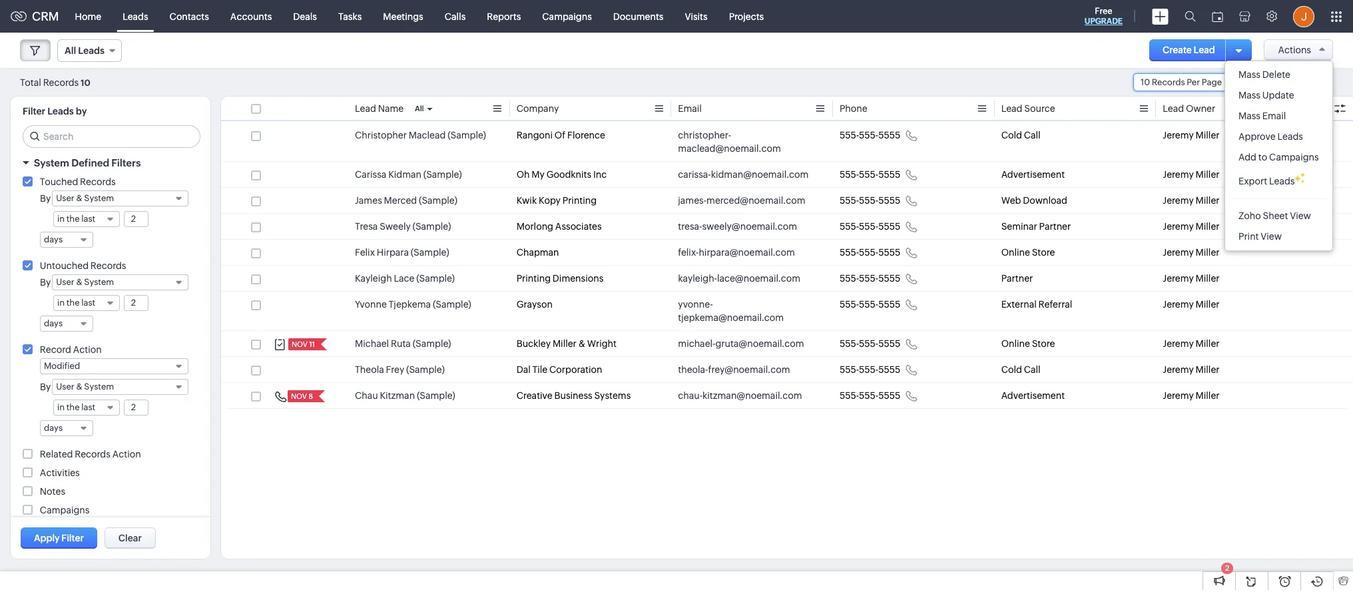 Task type: describe. For each thing, give the bounding box(es) containing it.
0 vertical spatial campaigns
[[543, 11, 592, 22]]

jeremy for kayleigh-lace@noemail.com
[[1164, 273, 1195, 284]]

profile element
[[1286, 0, 1323, 32]]

nov for michael
[[292, 340, 308, 348]]

online store for hirpara@noemail.com
[[1002, 247, 1056, 258]]

jeremy miller for carissa-kidman@noemail.com
[[1164, 169, 1220, 180]]

per
[[1187, 77, 1201, 87]]

555-555-5555 for tresa-sweely@noemail.com
[[840, 221, 901, 232]]

apply
[[34, 533, 60, 544]]

3 the from the top
[[66, 402, 80, 412]]

records for untouched
[[91, 261, 126, 271]]

modified
[[44, 361, 80, 371]]

3 by from the top
[[40, 382, 51, 392]]

3 user from the top
[[56, 382, 74, 392]]

& down the modified on the bottom left of the page
[[76, 382, 82, 392]]

3 in the last from the top
[[57, 402, 95, 412]]

All Leads field
[[57, 39, 122, 62]]

kidman@noemail.com
[[711, 169, 809, 180]]

export leads
[[1239, 176, 1296, 187]]

dimensions
[[553, 273, 604, 284]]

external referral
[[1002, 299, 1073, 310]]

theola-
[[679, 364, 709, 375]]

reports link
[[477, 0, 532, 32]]

theola frey (sample)
[[355, 364, 445, 375]]

miller for felix-hirpara@noemail.com
[[1196, 247, 1220, 258]]

documents link
[[603, 0, 675, 32]]

grayson
[[517, 299, 553, 310]]

business
[[555, 390, 593, 401]]

kayleigh lace (sample)
[[355, 273, 455, 284]]

reports
[[487, 11, 521, 22]]

filter leads by
[[23, 106, 87, 117]]

0 vertical spatial printing
[[563, 195, 597, 206]]

create menu element
[[1145, 0, 1177, 32]]

creative business systems
[[517, 390, 631, 401]]

555-555-5555 for chau-kitzman@noemail.com
[[840, 390, 901, 401]]

jeremy for theola-frey@noemail.com
[[1164, 364, 1195, 375]]

profile image
[[1294, 6, 1315, 27]]

tjepkema
[[389, 299, 431, 310]]

in the last for untouched
[[57, 298, 95, 308]]

& down untouched records
[[76, 277, 82, 287]]

oh
[[517, 169, 530, 180]]

kayleigh-lace@noemail.com link
[[679, 272, 801, 285]]

tasks link
[[328, 0, 373, 32]]

all for all leads
[[65, 45, 76, 56]]

Search text field
[[23, 126, 200, 147]]

referral
[[1039, 299, 1073, 310]]

of
[[555, 130, 566, 141]]

miller for theola-frey@noemail.com
[[1196, 364, 1220, 375]]

james merced (sample) link
[[355, 194, 458, 207]]

user & system for touched
[[56, 193, 114, 203]]

3 in the last field from the top
[[53, 400, 120, 416]]

3 in from the top
[[57, 402, 65, 412]]

Modified field
[[40, 358, 189, 374]]

activities
[[40, 468, 80, 478]]

maclead
[[409, 130, 446, 141]]

jeremy miller for chau-kitzman@noemail.com
[[1164, 390, 1220, 401]]

defined
[[71, 157, 109, 169]]

create lead
[[1163, 45, 1216, 55]]

jeremy for chau-kitzman@noemail.com
[[1164, 390, 1195, 401]]

leads for filter leads by
[[47, 106, 74, 117]]

in the last field for touched
[[53, 211, 120, 227]]

call for christopher- maclead@noemail.com
[[1025, 130, 1041, 141]]

kayleigh-
[[679, 273, 718, 284]]

add to campaigns
[[1239, 152, 1320, 163]]

jeremy for christopher- maclead@noemail.com
[[1164, 130, 1195, 141]]

download
[[1024, 195, 1068, 206]]

by for untouched records
[[40, 277, 51, 288]]

kidman
[[389, 169, 422, 180]]

records for total
[[43, 77, 79, 88]]

user for untouched
[[56, 277, 74, 287]]

carissa-kidman@noemail.com link
[[679, 168, 809, 181]]

in the last for touched
[[57, 214, 95, 224]]

cold call for christopher- maclead@noemail.com
[[1002, 130, 1041, 141]]

by
[[76, 106, 87, 117]]

related
[[40, 449, 73, 460]]

felix hirpara (sample) link
[[355, 246, 449, 259]]

advertisement for carissa-kidman@noemail.com
[[1002, 169, 1066, 180]]

mass update
[[1239, 90, 1295, 101]]

oh my goodknits inc
[[517, 169, 607, 180]]

jeremy for carissa-kidman@noemail.com
[[1164, 169, 1195, 180]]

user for touched
[[56, 193, 74, 203]]

search image
[[1185, 11, 1197, 22]]

christopher maclead (sample) link
[[355, 129, 486, 142]]

jeremy miller for james-merced@noemail.com
[[1164, 195, 1220, 206]]

leads for export leads
[[1270, 176, 1296, 187]]

1
[[1259, 77, 1263, 88]]

touched records
[[40, 177, 116, 187]]

frey
[[386, 364, 405, 375]]

rangoni
[[517, 130, 553, 141]]

(sample) for michael ruta (sample)
[[413, 338, 451, 349]]

total records 10
[[20, 77, 90, 88]]

2
[[1226, 564, 1230, 572]]

calendar image
[[1213, 11, 1224, 22]]

0 vertical spatial view
[[1291, 211, 1312, 221]]

miller for yvonne- tjepkema@noemail.com
[[1196, 299, 1220, 310]]

free upgrade
[[1085, 6, 1123, 26]]

chau kitzman (sample)
[[355, 390, 456, 401]]

lead source
[[1002, 103, 1056, 114]]

contacts link
[[159, 0, 220, 32]]

the for untouched
[[66, 298, 80, 308]]

store for michael-gruta@noemail.com
[[1033, 338, 1056, 349]]

jeremy for james-merced@noemail.com
[[1164, 195, 1195, 206]]

mass for mass email
[[1239, 111, 1261, 121]]

kopy
[[539, 195, 561, 206]]

home link
[[64, 0, 112, 32]]

miller for carissa-kidman@noemail.com
[[1196, 169, 1220, 180]]

theola-frey@noemail.com link
[[679, 363, 791, 376]]

555-555-5555 for theola-frey@noemail.com
[[840, 364, 901, 375]]

company
[[517, 103, 559, 114]]

call for theola-frey@noemail.com
[[1025, 364, 1041, 375]]

nov 8
[[291, 392, 313, 400]]

jeremy miller for felix-hirpara@noemail.com
[[1164, 247, 1220, 258]]

(sample) for christopher maclead (sample)
[[448, 130, 486, 141]]

accounts link
[[220, 0, 283, 32]]

in for touched
[[57, 214, 65, 224]]

free
[[1096, 6, 1113, 16]]

hirpara@noemail.com
[[699, 247, 796, 258]]

chau-kitzman@noemail.com link
[[679, 389, 803, 402]]

michael-gruta@noemail.com link
[[679, 337, 805, 350]]

(sample) for james merced (sample)
[[419, 195, 458, 206]]

lead for lead name
[[355, 103, 376, 114]]

online for michael-gruta@noemail.com
[[1002, 338, 1031, 349]]

notes
[[40, 486, 65, 497]]

name
[[378, 103, 404, 114]]

(sample) for yvonne tjepkema (sample)
[[433, 299, 472, 310]]

tasks
[[338, 11, 362, 22]]

clear
[[118, 533, 142, 544]]

system for user & system field related to touched records
[[84, 193, 114, 203]]

tresa-sweely@noemail.com
[[679, 221, 798, 232]]

system defined filters
[[34, 157, 141, 169]]

in the last field for untouched
[[53, 295, 120, 311]]

james-merced@noemail.com
[[679, 195, 806, 206]]

untouched records
[[40, 261, 126, 271]]

in for untouched
[[57, 298, 65, 308]]

michael ruta (sample)
[[355, 338, 451, 349]]

calls link
[[434, 0, 477, 32]]

christopher- maclead@noemail.com
[[679, 130, 781, 154]]

0 horizontal spatial email
[[679, 103, 702, 114]]

online for felix-hirpara@noemail.com
[[1002, 247, 1031, 258]]

touched
[[40, 177, 78, 187]]

chau-
[[679, 390, 703, 401]]

christopher
[[355, 130, 407, 141]]

system for user & system field related to untouched records
[[84, 277, 114, 287]]

christopher maclead (sample)
[[355, 130, 486, 141]]

projects
[[729, 11, 764, 22]]

visits link
[[675, 0, 719, 32]]

2 horizontal spatial campaigns
[[1270, 152, 1320, 163]]

555-555-5555 for carissa-kidman@noemail.com
[[840, 169, 901, 180]]

james
[[355, 195, 382, 206]]

zoho sheet view
[[1239, 211, 1312, 221]]

records for 10
[[1153, 77, 1186, 87]]

user & system for untouched
[[56, 277, 114, 287]]

search element
[[1177, 0, 1205, 33]]

dal tile corporation
[[517, 364, 603, 375]]

upgrade
[[1085, 17, 1123, 26]]

kitzman@noemail.com
[[703, 390, 803, 401]]

by for touched records
[[40, 193, 51, 204]]

kayleigh-lace@noemail.com
[[679, 273, 801, 284]]

system for 3rd user & system field
[[84, 382, 114, 392]]

online store for gruta@noemail.com
[[1002, 338, 1056, 349]]

christopher- maclead@noemail.com link
[[679, 129, 814, 155]]

days field for touched
[[40, 232, 93, 248]]



Task type: vqa. For each thing, say whether or not it's contained in the screenshot.


Task type: locate. For each thing, give the bounding box(es) containing it.
leads for approve leads
[[1278, 131, 1304, 142]]

user down touched
[[56, 193, 74, 203]]

0 vertical spatial user & system field
[[52, 191, 189, 207]]

last down touched records
[[81, 214, 95, 224]]

deals
[[293, 11, 317, 22]]

0 vertical spatial in
[[57, 214, 65, 224]]

2 vertical spatial mass
[[1239, 111, 1261, 121]]

4 5555 from the top
[[879, 221, 901, 232]]

2 in the last from the top
[[57, 298, 95, 308]]

5 jeremy from the top
[[1164, 247, 1195, 258]]

1 jeremy miller from the top
[[1164, 130, 1220, 141]]

days for touched records
[[44, 235, 63, 245]]

mass up approve
[[1239, 111, 1261, 121]]

None text field
[[124, 212, 148, 227], [124, 296, 148, 310], [124, 212, 148, 227], [124, 296, 148, 310]]

dal
[[517, 364, 531, 375]]

1 in the last field from the top
[[53, 211, 120, 227]]

0 horizontal spatial all
[[65, 45, 76, 56]]

view down zoho sheet view on the top right of the page
[[1262, 231, 1283, 242]]

(sample) right ruta
[[413, 338, 451, 349]]

carissa-
[[679, 169, 711, 180]]

leads link
[[112, 0, 159, 32]]

(sample) up 'kayleigh lace (sample)'
[[411, 247, 449, 258]]

(sample) for theola frey (sample)
[[407, 364, 445, 375]]

system down modified field
[[84, 382, 114, 392]]

system up touched
[[34, 157, 69, 169]]

5555
[[879, 130, 901, 141], [879, 169, 901, 180], [879, 195, 901, 206], [879, 221, 901, 232], [879, 247, 901, 258], [879, 273, 901, 284], [879, 299, 901, 310], [879, 338, 901, 349], [879, 364, 901, 375], [879, 390, 901, 401]]

0 vertical spatial the
[[66, 214, 80, 224]]

6 5555 from the top
[[879, 273, 901, 284]]

0 vertical spatial nov
[[292, 340, 308, 348]]

records right untouched
[[91, 261, 126, 271]]

user & system field for touched records
[[52, 191, 189, 207]]

1 online store from the top
[[1002, 247, 1056, 258]]

1 horizontal spatial partner
[[1040, 221, 1072, 232]]

christopher-
[[679, 130, 732, 141]]

2 call from the top
[[1025, 364, 1041, 375]]

2 user from the top
[[56, 277, 74, 287]]

creative
[[517, 390, 553, 401]]

days up untouched
[[44, 235, 63, 245]]

leads down add to campaigns
[[1270, 176, 1296, 187]]

1 vertical spatial campaigns
[[1270, 152, 1320, 163]]

jeremy for tresa-sweely@noemail.com
[[1164, 221, 1195, 232]]

2 days field from the top
[[40, 316, 93, 332]]

(sample) for chau kitzman (sample)
[[417, 390, 456, 401]]

cold down external
[[1002, 364, 1023, 375]]

leads inside leads link
[[123, 11, 148, 22]]

documents
[[614, 11, 664, 22]]

the for touched
[[66, 214, 80, 224]]

partner down download
[[1040, 221, 1072, 232]]

create menu image
[[1153, 8, 1169, 24]]

miller for christopher- maclead@noemail.com
[[1196, 130, 1220, 141]]

untouched
[[40, 261, 89, 271]]

555-
[[840, 130, 860, 141], [860, 130, 879, 141], [840, 169, 860, 180], [860, 169, 879, 180], [840, 195, 860, 206], [860, 195, 879, 206], [840, 221, 860, 232], [860, 221, 879, 232], [840, 247, 860, 258], [860, 247, 879, 258], [840, 273, 860, 284], [860, 273, 879, 284], [840, 299, 860, 310], [860, 299, 879, 310], [840, 338, 860, 349], [860, 338, 879, 349], [840, 364, 860, 375], [860, 364, 879, 375], [840, 390, 860, 401], [860, 390, 879, 401]]

7 jeremy from the top
[[1164, 299, 1195, 310]]

2 vertical spatial in
[[57, 402, 65, 412]]

10 555-555-5555 from the top
[[840, 390, 901, 401]]

call
[[1025, 130, 1041, 141], [1025, 364, 1041, 375]]

kayleigh
[[355, 273, 392, 284]]

user down untouched
[[56, 277, 74, 287]]

days up "related"
[[44, 423, 63, 433]]

2 online store from the top
[[1002, 338, 1056, 349]]

felix-hirpara@noemail.com link
[[679, 246, 796, 259]]

lead left name
[[355, 103, 376, 114]]

nov left 8
[[291, 392, 307, 400]]

10 5555 from the top
[[879, 390, 901, 401]]

jeremy miller for yvonne- tjepkema@noemail.com
[[1164, 299, 1220, 310]]

User & System field
[[52, 191, 189, 207], [52, 275, 189, 291], [52, 379, 189, 395]]

last for touched
[[81, 214, 95, 224]]

in
[[57, 214, 65, 224], [57, 298, 65, 308], [57, 402, 65, 412]]

row group containing christopher maclead (sample)
[[221, 123, 1354, 409]]

2 jeremy miller from the top
[[1164, 169, 1220, 180]]

0 vertical spatial action
[[73, 344, 102, 355]]

partner up external
[[1002, 273, 1034, 284]]

0 vertical spatial in the last field
[[53, 211, 120, 227]]

2 vertical spatial the
[[66, 402, 80, 412]]

1 vertical spatial user & system field
[[52, 275, 189, 291]]

miller
[[1196, 130, 1220, 141], [1196, 169, 1220, 180], [1196, 195, 1220, 206], [1196, 221, 1220, 232], [1196, 247, 1220, 258], [1196, 273, 1220, 284], [1196, 299, 1220, 310], [553, 338, 577, 349], [1196, 338, 1220, 349], [1196, 364, 1220, 375], [1196, 390, 1220, 401]]

call down lead source
[[1025, 130, 1041, 141]]

actions
[[1279, 45, 1312, 55]]

1 vertical spatial last
[[81, 298, 95, 308]]

james-merced@noemail.com link
[[679, 194, 806, 207]]

9 jeremy from the top
[[1164, 364, 1195, 375]]

3 jeremy miller from the top
[[1164, 195, 1220, 206]]

system down touched records
[[84, 193, 114, 203]]

email up christopher-
[[679, 103, 702, 114]]

chau
[[355, 390, 378, 401]]

user & system field down filters
[[52, 191, 189, 207]]

2 user & system field from the top
[[52, 275, 189, 291]]

online store down seminar partner
[[1002, 247, 1056, 258]]

systems
[[595, 390, 631, 401]]

record
[[40, 344, 71, 355]]

0 vertical spatial partner
[[1040, 221, 1072, 232]]

in down touched
[[57, 214, 65, 224]]

3 user & system from the top
[[56, 382, 114, 392]]

1 horizontal spatial campaigns
[[543, 11, 592, 22]]

2 the from the top
[[66, 298, 80, 308]]

email down the mass update link
[[1263, 111, 1287, 121]]

all leads
[[65, 45, 105, 56]]

system
[[34, 157, 69, 169], [84, 193, 114, 203], [84, 277, 114, 287], [84, 382, 114, 392]]

0 vertical spatial user
[[56, 193, 74, 203]]

in the last field up related records action
[[53, 400, 120, 416]]

user & system down untouched records
[[56, 277, 114, 287]]

0 vertical spatial mass
[[1239, 69, 1261, 80]]

1 user & system field from the top
[[52, 191, 189, 207]]

in the last down untouched records
[[57, 298, 95, 308]]

1 days field from the top
[[40, 232, 93, 248]]

tresa sweely (sample)
[[355, 221, 451, 232]]

1 vertical spatial view
[[1262, 231, 1283, 242]]

lead left source
[[1002, 103, 1023, 114]]

florence
[[568, 130, 606, 141]]

&
[[76, 193, 82, 203], [76, 277, 82, 287], [579, 338, 586, 349], [76, 382, 82, 392]]

campaigns down the approve leads link
[[1270, 152, 1320, 163]]

jeremy miller for tresa-sweely@noemail.com
[[1164, 221, 1220, 232]]

10 Records Per Page field
[[1134, 73, 1240, 91]]

by down touched
[[40, 193, 51, 204]]

view
[[1291, 211, 1312, 221], [1262, 231, 1283, 242]]

1 user & system from the top
[[56, 193, 114, 203]]

(sample) right merced
[[419, 195, 458, 206]]

in down the modified on the bottom left of the page
[[57, 402, 65, 412]]

1 horizontal spatial 10
[[1141, 77, 1151, 87]]

2 days from the top
[[44, 318, 63, 328]]

1 vertical spatial store
[[1033, 338, 1056, 349]]

2 jeremy from the top
[[1164, 169, 1195, 180]]

1 online from the top
[[1002, 247, 1031, 258]]

source
[[1025, 103, 1056, 114]]

user & system down the modified on the bottom left of the page
[[56, 382, 114, 392]]

all up christopher maclead (sample)
[[415, 105, 424, 113]]

5555 for yvonne- tjepkema@noemail.com
[[879, 299, 901, 310]]

10 jeremy miller from the top
[[1164, 390, 1220, 401]]

2 user & system from the top
[[56, 277, 114, 287]]

1 vertical spatial cold call
[[1002, 364, 1041, 375]]

row group
[[221, 123, 1354, 409]]

related records action
[[40, 449, 141, 460]]

1 vertical spatial by
[[40, 277, 51, 288]]

sweely
[[380, 221, 411, 232]]

navigation
[[1288, 73, 1334, 92]]

system inside dropdown button
[[34, 157, 69, 169]]

cold call for theola-frey@noemail.com
[[1002, 364, 1041, 375]]

2 vertical spatial user & system
[[56, 382, 114, 392]]

leads inside all leads field
[[78, 45, 105, 56]]

0 vertical spatial cold call
[[1002, 130, 1041, 141]]

1 mass from the top
[[1239, 69, 1261, 80]]

leads left by
[[47, 106, 74, 117]]

5555 for chau-kitzman@noemail.com
[[879, 390, 901, 401]]

mass left -
[[1239, 69, 1261, 80]]

seminar partner
[[1002, 221, 1072, 232]]

last down untouched records
[[81, 298, 95, 308]]

555-555-5555 for michael-gruta@noemail.com
[[840, 338, 901, 349]]

jeremy miller for michael-gruta@noemail.com
[[1164, 338, 1220, 349]]

in the last field
[[53, 211, 120, 227], [53, 295, 120, 311], [53, 400, 120, 416]]

0 horizontal spatial partner
[[1002, 273, 1034, 284]]

rangoni of florence
[[517, 130, 606, 141]]

1 vertical spatial action
[[112, 449, 141, 460]]

2 vertical spatial last
[[81, 402, 95, 412]]

2 last from the top
[[81, 298, 95, 308]]

miller for tresa-sweely@noemail.com
[[1196, 221, 1220, 232]]

user & system field down untouched records
[[52, 275, 189, 291]]

3 mass from the top
[[1239, 111, 1261, 121]]

0 vertical spatial days
[[44, 235, 63, 245]]

yvonne tjepkema (sample)
[[355, 299, 472, 310]]

all inside field
[[65, 45, 76, 56]]

1 555-555-5555 from the top
[[840, 130, 901, 141]]

1 vertical spatial all
[[415, 105, 424, 113]]

1 vertical spatial user & system
[[56, 277, 114, 287]]

jeremy for yvonne- tjepkema@noemail.com
[[1164, 299, 1195, 310]]

5555 for kayleigh-lace@noemail.com
[[879, 273, 901, 284]]

filter right apply
[[61, 533, 84, 544]]

1 5555 from the top
[[879, 130, 901, 141]]

1 horizontal spatial action
[[112, 449, 141, 460]]

1 vertical spatial filter
[[61, 533, 84, 544]]

online store down "external referral"
[[1002, 338, 1056, 349]]

user & system field for untouched records
[[52, 275, 189, 291]]

by down the modified on the bottom left of the page
[[40, 382, 51, 392]]

5555 for tresa-sweely@noemail.com
[[879, 221, 901, 232]]

user & system field down modified field
[[52, 379, 189, 395]]

1 cold call from the top
[[1002, 130, 1041, 141]]

printing
[[563, 195, 597, 206], [517, 273, 551, 284]]

7 5555 from the top
[[879, 299, 901, 310]]

2 vertical spatial user
[[56, 382, 74, 392]]

action
[[73, 344, 102, 355], [112, 449, 141, 460]]

felix
[[355, 247, 375, 258]]

days field up untouched
[[40, 232, 93, 248]]

cold call down external
[[1002, 364, 1041, 375]]

1 vertical spatial the
[[66, 298, 80, 308]]

1 store from the top
[[1033, 247, 1056, 258]]

0 vertical spatial days field
[[40, 232, 93, 248]]

records for related
[[75, 449, 110, 460]]

records down defined
[[80, 177, 116, 187]]

nov 8 link
[[288, 390, 314, 402]]

miller for james-merced@noemail.com
[[1196, 195, 1220, 206]]

jeremy for michael-gruta@noemail.com
[[1164, 338, 1195, 349]]

mass for mass delete
[[1239, 69, 1261, 80]]

(sample) for carissa kidman (sample)
[[424, 169, 462, 180]]

1 vertical spatial days
[[44, 318, 63, 328]]

1 by from the top
[[40, 193, 51, 204]]

0 vertical spatial filter
[[23, 106, 45, 117]]

8 5555 from the top
[[879, 338, 901, 349]]

4 jeremy from the top
[[1164, 221, 1195, 232]]

1 in the last from the top
[[57, 214, 95, 224]]

8 jeremy from the top
[[1164, 338, 1195, 349]]

5 5555 from the top
[[879, 247, 901, 258]]

all
[[65, 45, 76, 56], [415, 105, 424, 113]]

printing up grayson
[[517, 273, 551, 284]]

records for touched
[[80, 177, 116, 187]]

michael-gruta@noemail.com
[[679, 338, 805, 349]]

555-555-5555 for james-merced@noemail.com
[[840, 195, 901, 206]]

2 cold from the top
[[1002, 364, 1023, 375]]

3 jeremy from the top
[[1164, 195, 1195, 206]]

lead name
[[355, 103, 404, 114]]

3 days field from the top
[[40, 420, 93, 436]]

10 inside total records 10
[[81, 78, 90, 88]]

record action
[[40, 344, 102, 355]]

3 555-555-5555 from the top
[[840, 195, 901, 206]]

lead inside button
[[1194, 45, 1216, 55]]

2 store from the top
[[1033, 338, 1056, 349]]

the down untouched
[[66, 298, 80, 308]]

1 vertical spatial online
[[1002, 338, 1031, 349]]

calls
[[445, 11, 466, 22]]

leads right home
[[123, 11, 148, 22]]

6 jeremy miller from the top
[[1164, 273, 1220, 284]]

1 cold from the top
[[1002, 130, 1023, 141]]

lace@noemail.com
[[718, 273, 801, 284]]

(sample) down james merced (sample) "link"
[[413, 221, 451, 232]]

2 555-555-5555 from the top
[[840, 169, 901, 180]]

(sample) right the maclead
[[448, 130, 486, 141]]

last
[[81, 214, 95, 224], [81, 298, 95, 308], [81, 402, 95, 412]]

9 555-555-5555 from the top
[[840, 364, 901, 375]]

cold for theola-frey@noemail.com
[[1002, 364, 1023, 375]]

last up related records action
[[81, 402, 95, 412]]

0 vertical spatial store
[[1033, 247, 1056, 258]]

in the last field down touched records
[[53, 211, 120, 227]]

leads for all leads
[[78, 45, 105, 56]]

days up record
[[44, 318, 63, 328]]

in the last down the modified on the bottom left of the page
[[57, 402, 95, 412]]

5555 for carissa-kidman@noemail.com
[[879, 169, 901, 180]]

7 jeremy miller from the top
[[1164, 299, 1220, 310]]

5555 for felix-hirpara@noemail.com
[[879, 247, 901, 258]]

555-555-5555 for yvonne- tjepkema@noemail.com
[[840, 299, 901, 310]]

1 vertical spatial user
[[56, 277, 74, 287]]

0 horizontal spatial filter
[[23, 106, 45, 117]]

user down the modified on the bottom left of the page
[[56, 382, 74, 392]]

1 vertical spatial nov
[[291, 392, 307, 400]]

meetings
[[383, 11, 424, 22]]

1 horizontal spatial email
[[1263, 111, 1287, 121]]

frey@noemail.com
[[709, 364, 791, 375]]

meetings link
[[373, 0, 434, 32]]

10 for total records 10
[[81, 78, 90, 88]]

cold call down lead source
[[1002, 130, 1041, 141]]

days field up "related"
[[40, 420, 93, 436]]

2 in from the top
[[57, 298, 65, 308]]

1 - 10
[[1259, 77, 1281, 88]]

printing up the associates
[[563, 195, 597, 206]]

lead right create
[[1194, 45, 1216, 55]]

(sample) right tjepkema on the bottom left of page
[[433, 299, 472, 310]]

2 horizontal spatial 10
[[1271, 77, 1281, 88]]

0 horizontal spatial campaigns
[[40, 505, 90, 516]]

2 by from the top
[[40, 277, 51, 288]]

1 vertical spatial online store
[[1002, 338, 1056, 349]]

10 inside 'field'
[[1141, 77, 1151, 87]]

days for untouched records
[[44, 318, 63, 328]]

campaigns
[[543, 11, 592, 22], [1270, 152, 1320, 163], [40, 505, 90, 516]]

nov left the 11
[[292, 340, 308, 348]]

2 vertical spatial days
[[44, 423, 63, 433]]

0 vertical spatial in the last
[[57, 214, 95, 224]]

0 vertical spatial online store
[[1002, 247, 1056, 258]]

10 jeremy from the top
[[1164, 390, 1195, 401]]

jeremy miller for theola-frey@noemail.com
[[1164, 364, 1220, 375]]

store for felix-hirpara@noemail.com
[[1033, 247, 1056, 258]]

corporation
[[550, 364, 603, 375]]

555-555-5555 for felix-hirpara@noemail.com
[[840, 247, 901, 258]]

miller for chau-kitzman@noemail.com
[[1196, 390, 1220, 401]]

all up total records 10
[[65, 45, 76, 56]]

3 days from the top
[[44, 423, 63, 433]]

3 user & system field from the top
[[52, 379, 189, 395]]

1 vertical spatial in the last field
[[53, 295, 120, 311]]

yvonne-
[[679, 299, 713, 310]]

michael-
[[679, 338, 716, 349]]

3 last from the top
[[81, 402, 95, 412]]

theola frey (sample) link
[[355, 363, 445, 376]]

phone
[[840, 103, 868, 114]]

my
[[532, 169, 545, 180]]

1 user from the top
[[56, 193, 74, 203]]

1 vertical spatial in
[[57, 298, 65, 308]]

0 vertical spatial call
[[1025, 130, 1041, 141]]

print view
[[1239, 231, 1283, 242]]

1 vertical spatial partner
[[1002, 273, 1034, 284]]

mass
[[1239, 69, 1261, 80], [1239, 90, 1261, 101], [1239, 111, 1261, 121]]

crm link
[[11, 9, 59, 23]]

in the last field down untouched records
[[53, 295, 120, 311]]

leads inside the approve leads link
[[1278, 131, 1304, 142]]

0 horizontal spatial printing
[[517, 273, 551, 284]]

1 horizontal spatial view
[[1291, 211, 1312, 221]]

records up filter leads by
[[43, 77, 79, 88]]

owner
[[1187, 103, 1216, 114]]

0 vertical spatial user & system
[[56, 193, 114, 203]]

1 advertisement from the top
[[1002, 169, 1066, 180]]

6 jeremy from the top
[[1164, 273, 1195, 284]]

the down touched records
[[66, 214, 80, 224]]

days field for untouched
[[40, 316, 93, 332]]

4 jeremy miller from the top
[[1164, 221, 1220, 232]]

1 call from the top
[[1025, 130, 1041, 141]]

associates
[[556, 221, 602, 232]]

online down external
[[1002, 338, 1031, 349]]

(sample) for kayleigh lace (sample)
[[417, 273, 455, 284]]

email inside mass email link
[[1263, 111, 1287, 121]]

2 in the last field from the top
[[53, 295, 120, 311]]

1 vertical spatial call
[[1025, 364, 1041, 375]]

(sample) for tresa sweely (sample)
[[413, 221, 451, 232]]

1 vertical spatial advertisement
[[1002, 390, 1066, 401]]

& left wright
[[579, 338, 586, 349]]

miller for kayleigh-lace@noemail.com
[[1196, 273, 1220, 284]]

5555 for james-merced@noemail.com
[[879, 195, 901, 206]]

cold down lead source
[[1002, 130, 1023, 141]]

by down untouched
[[40, 277, 51, 288]]

last for untouched
[[81, 298, 95, 308]]

None text field
[[124, 400, 148, 415]]

total
[[20, 77, 41, 88]]

1 vertical spatial mass
[[1239, 90, 1261, 101]]

leads down home
[[78, 45, 105, 56]]

10 up by
[[81, 78, 90, 88]]

records right "related"
[[75, 449, 110, 460]]

1 the from the top
[[66, 214, 80, 224]]

(sample) right kidman
[[424, 169, 462, 180]]

leads down mass email link
[[1278, 131, 1304, 142]]

0 horizontal spatial action
[[73, 344, 102, 355]]

0 vertical spatial advertisement
[[1002, 169, 1066, 180]]

0 horizontal spatial view
[[1262, 231, 1283, 242]]

in down untouched
[[57, 298, 65, 308]]

filter inside apply filter button
[[61, 533, 84, 544]]

the down the modified on the bottom left of the page
[[66, 402, 80, 412]]

mass delete link
[[1226, 65, 1333, 85]]

9 jeremy miller from the top
[[1164, 364, 1220, 375]]

days field up record action
[[40, 316, 93, 332]]

5555 for michael-gruta@noemail.com
[[879, 338, 901, 349]]

user & system
[[56, 193, 114, 203], [56, 277, 114, 287], [56, 382, 114, 392]]

records left per on the top right
[[1153, 77, 1186, 87]]

5555 for christopher- maclead@noemail.com
[[879, 130, 901, 141]]

jeremy miller for christopher- maclead@noemail.com
[[1164, 130, 1220, 141]]

filter down total
[[23, 106, 45, 117]]

online down seminar
[[1002, 247, 1031, 258]]

555-555-5555 for christopher- maclead@noemail.com
[[840, 130, 901, 141]]

3 5555 from the top
[[879, 195, 901, 206]]

2 vertical spatial in the last field
[[53, 400, 120, 416]]

records inside 'field'
[[1153, 77, 1186, 87]]

& down touched records
[[76, 193, 82, 203]]

mass update link
[[1226, 85, 1333, 106]]

(sample) for felix hirpara (sample)
[[411, 247, 449, 258]]

jeremy miller for kayleigh-lace@noemail.com
[[1164, 273, 1220, 284]]

lead left owner
[[1164, 103, 1185, 114]]

1 horizontal spatial all
[[415, 105, 424, 113]]

tresa
[[355, 221, 378, 232]]

2 vertical spatial in the last
[[57, 402, 95, 412]]

jeremy miller
[[1164, 130, 1220, 141], [1164, 169, 1220, 180], [1164, 195, 1220, 206], [1164, 221, 1220, 232], [1164, 247, 1220, 258], [1164, 273, 1220, 284], [1164, 299, 1220, 310], [1164, 338, 1220, 349], [1164, 364, 1220, 375], [1164, 390, 1220, 401]]

5 555-555-5555 from the top
[[840, 247, 901, 258]]

1 vertical spatial days field
[[40, 316, 93, 332]]

lace
[[394, 273, 415, 284]]

apply filter
[[34, 533, 84, 544]]

2 online from the top
[[1002, 338, 1031, 349]]

0 vertical spatial all
[[65, 45, 76, 56]]

7 555-555-5555 from the top
[[840, 299, 901, 310]]

nov inside "link"
[[291, 392, 307, 400]]

1 horizontal spatial filter
[[61, 533, 84, 544]]

yvonne- tjepkema@noemail.com
[[679, 299, 784, 323]]

0 horizontal spatial 10
[[81, 78, 90, 88]]

(sample) right lace at the top of the page
[[417, 273, 455, 284]]

2 mass from the top
[[1239, 90, 1261, 101]]

jeremy for felix-hirpara@noemail.com
[[1164, 247, 1195, 258]]

print
[[1239, 231, 1260, 242]]

mass email link
[[1226, 106, 1333, 127]]

email
[[679, 103, 702, 114], [1263, 111, 1287, 121]]

1 vertical spatial cold
[[1002, 364, 1023, 375]]

(sample) right kitzman
[[417, 390, 456, 401]]

1 vertical spatial in the last
[[57, 298, 95, 308]]

call down "external referral"
[[1025, 364, 1041, 375]]

10 for 1 - 10
[[1271, 77, 1281, 88]]

11
[[309, 340, 315, 348]]

0 vertical spatial by
[[40, 193, 51, 204]]

0 vertical spatial online
[[1002, 247, 1031, 258]]

1 vertical spatial printing
[[517, 273, 551, 284]]

10 right -
[[1271, 77, 1281, 88]]

5 jeremy miller from the top
[[1164, 247, 1220, 258]]

approve leads
[[1239, 131, 1304, 142]]

9 5555 from the top
[[879, 364, 901, 375]]

8
[[309, 392, 313, 400]]

1 in from the top
[[57, 214, 65, 224]]

2 vertical spatial days field
[[40, 420, 93, 436]]

update
[[1263, 90, 1295, 101]]

in the last down touched records
[[57, 214, 95, 224]]

campaigns right reports
[[543, 11, 592, 22]]

nov for chau
[[291, 392, 307, 400]]

2 vertical spatial by
[[40, 382, 51, 392]]

sheet
[[1264, 211, 1289, 221]]

8 555-555-5555 from the top
[[840, 338, 901, 349]]

mass down 1
[[1239, 90, 1261, 101]]

1 last from the top
[[81, 214, 95, 224]]

555-555-5555 for kayleigh-lace@noemail.com
[[840, 273, 901, 284]]

2 advertisement from the top
[[1002, 390, 1066, 401]]

days field
[[40, 232, 93, 248], [40, 316, 93, 332], [40, 420, 93, 436]]

system down untouched records
[[84, 277, 114, 287]]

6 555-555-5555 from the top
[[840, 273, 901, 284]]

5555 for theola-frey@noemail.com
[[879, 364, 901, 375]]

advertisement for chau-kitzman@noemail.com
[[1002, 390, 1066, 401]]

store down seminar partner
[[1033, 247, 1056, 258]]

view right sheet
[[1291, 211, 1312, 221]]

campaigns down notes
[[40, 505, 90, 516]]

merced
[[384, 195, 417, 206]]

the
[[66, 214, 80, 224], [66, 298, 80, 308], [66, 402, 80, 412]]

1 horizontal spatial printing
[[563, 195, 597, 206]]

mass for mass update
[[1239, 90, 1261, 101]]

advertisement
[[1002, 169, 1066, 180], [1002, 390, 1066, 401]]

1 days from the top
[[44, 235, 63, 245]]

0 vertical spatial cold
[[1002, 130, 1023, 141]]

8 jeremy miller from the top
[[1164, 338, 1220, 349]]

2 vertical spatial campaigns
[[40, 505, 90, 516]]

1 jeremy from the top
[[1164, 130, 1195, 141]]

2 5555 from the top
[[879, 169, 901, 180]]

user & system down touched records
[[56, 193, 114, 203]]

(sample) right frey
[[407, 364, 445, 375]]

10 left per on the top right
[[1141, 77, 1151, 87]]

cold for christopher- maclead@noemail.com
[[1002, 130, 1023, 141]]

0 vertical spatial last
[[81, 214, 95, 224]]

2 cold call from the top
[[1002, 364, 1041, 375]]

all for all
[[415, 105, 424, 113]]

store down "external referral"
[[1033, 338, 1056, 349]]

page
[[1202, 77, 1223, 87]]

2 vertical spatial user & system field
[[52, 379, 189, 395]]

4 555-555-5555 from the top
[[840, 221, 901, 232]]



